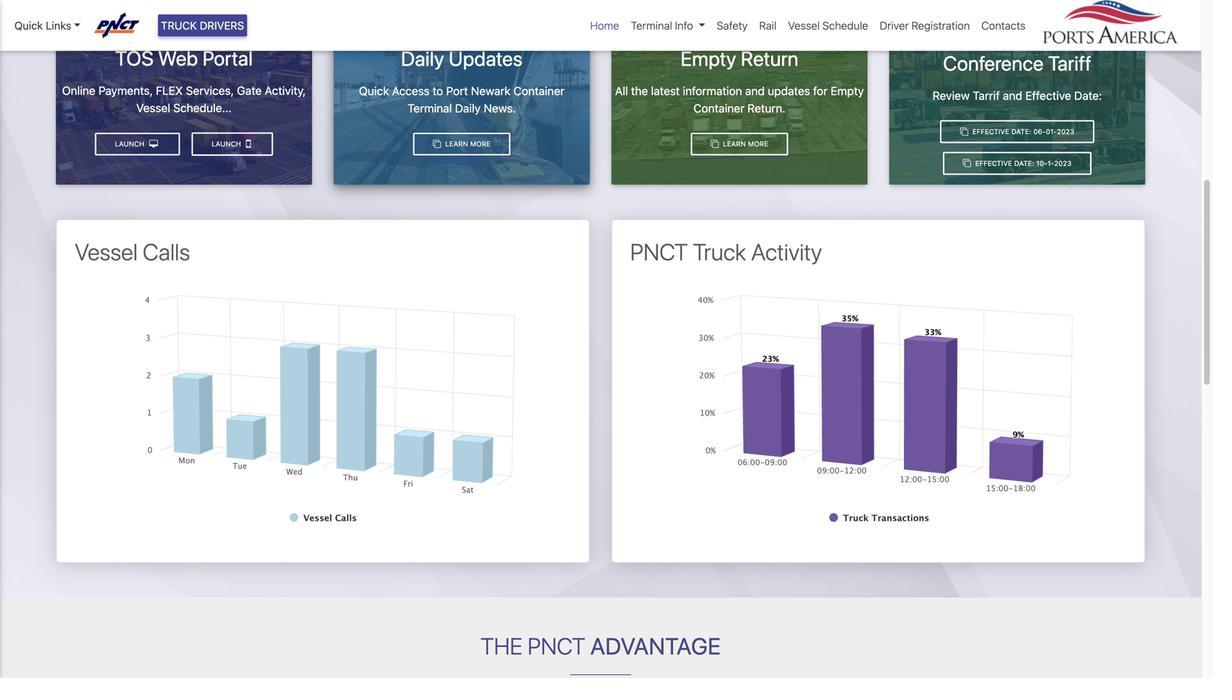 Task type: locate. For each thing, give the bounding box(es) containing it.
0 horizontal spatial learn
[[445, 140, 468, 148]]

empty inside all the latest information and updates for empty container return.
[[831, 84, 864, 98]]

launch
[[212, 139, 243, 148], [115, 140, 146, 148]]

0 horizontal spatial container
[[514, 84, 565, 98]]

2023 right '06-'
[[1057, 127, 1075, 136]]

2023
[[1057, 127, 1075, 136], [1054, 159, 1072, 167]]

quick left links
[[14, 19, 43, 32]]

schedule
[[823, 19, 868, 32]]

clone image inside learn more link
[[711, 140, 719, 148]]

clone image left effective date: 10-1-2023
[[963, 159, 971, 167]]

1 vertical spatial date:
[[1012, 127, 1032, 136]]

learn more link down quick access to port newark container terminal daily news.
[[413, 133, 511, 156]]

clone image down all the latest information and updates for empty container return.
[[711, 140, 719, 148]]

learn more
[[443, 140, 491, 148], [721, 140, 768, 148]]

0 horizontal spatial clone image
[[711, 140, 719, 148]]

0 vertical spatial date:
[[1074, 89, 1102, 103]]

0 vertical spatial vessel
[[788, 19, 820, 32]]

contacts link
[[976, 12, 1032, 39]]

1 horizontal spatial pnct
[[630, 238, 688, 266]]

terminal info link
[[625, 12, 711, 39]]

date:
[[1074, 89, 1102, 103], [1012, 127, 1032, 136], [1014, 159, 1034, 167]]

pnct
[[630, 238, 688, 266], [528, 633, 585, 660]]

clone image inside the effective date: 06-01-2023 link
[[960, 128, 968, 136]]

1 horizontal spatial empty
[[831, 84, 864, 98]]

york
[[982, 27, 1020, 51]]

2 vertical spatial date:
[[1014, 159, 1034, 167]]

learn more link down all the latest information and updates for empty container return.
[[691, 133, 788, 156]]

tariff
[[1048, 51, 1092, 75]]

0 horizontal spatial more
[[470, 140, 491, 148]]

2023 right 10- on the top right of page
[[1054, 159, 1072, 167]]

more down the return.
[[748, 140, 768, 148]]

0 horizontal spatial clone image
[[433, 140, 441, 148]]

vessel schedule
[[788, 19, 868, 32]]

0 vertical spatial pnct
[[630, 238, 688, 266]]

clone image
[[960, 128, 968, 136], [711, 140, 719, 148]]

1 learn more link from the left
[[413, 133, 511, 156]]

container up news.
[[514, 84, 565, 98]]

daily updates
[[401, 46, 523, 70]]

vessel down flex
[[136, 101, 170, 115]]

2 more from the left
[[748, 140, 768, 148]]

0 vertical spatial empty
[[681, 46, 736, 70]]

1 horizontal spatial quick
[[359, 84, 389, 98]]

and up the return.
[[745, 84, 765, 98]]

the
[[631, 84, 648, 98]]

all the latest information and updates for empty container return.
[[615, 84, 864, 115]]

online payments, flex services, gate activity, vessel schedule...
[[62, 84, 306, 115]]

1 vertical spatial truck
[[693, 238, 746, 266]]

date: left 10- on the top right of page
[[1014, 159, 1034, 167]]

1 vertical spatial 2023
[[1054, 159, 1072, 167]]

vessel right rail
[[788, 19, 820, 32]]

quick links
[[14, 19, 71, 32]]

date: down tariff at right top
[[1074, 89, 1102, 103]]

clone image for effective date: 06-01-2023
[[960, 128, 968, 136]]

1 vertical spatial empty
[[831, 84, 864, 98]]

terminal inside quick access to port newark container terminal daily news.
[[408, 101, 452, 115]]

launch for desktop image
[[115, 140, 146, 148]]

launch link
[[192, 132, 273, 156], [95, 133, 180, 156]]

online
[[62, 84, 95, 97]]

1 vertical spatial container
[[694, 101, 745, 115]]

effective
[[1026, 89, 1071, 103], [973, 127, 1010, 136], [975, 159, 1012, 167]]

review tarrif and effective date:
[[933, 89, 1102, 103]]

1 horizontal spatial more
[[748, 140, 768, 148]]

container down information
[[694, 101, 745, 115]]

learn more down quick access to port newark container terminal daily news.
[[443, 140, 491, 148]]

safety
[[717, 19, 748, 32]]

quick access to port newark container terminal daily news.
[[359, 84, 565, 115]]

1 vertical spatial clone image
[[711, 140, 719, 148]]

terminal down to
[[408, 101, 452, 115]]

2 launch from the left
[[115, 140, 146, 148]]

quick
[[14, 19, 43, 32], [359, 84, 389, 98]]

container
[[514, 84, 565, 98], [694, 101, 745, 115]]

home link
[[585, 12, 625, 39]]

drivers
[[200, 19, 244, 32]]

1 horizontal spatial launch
[[212, 139, 243, 148]]

effective down "tarrif"
[[973, 127, 1010, 136]]

1 horizontal spatial learn more
[[721, 140, 768, 148]]

2 horizontal spatial terminal
[[1024, 27, 1098, 51]]

effective for effective date: 06-01-2023
[[973, 127, 1010, 136]]

conference
[[943, 51, 1044, 75]]

2023 for 1-
[[1054, 159, 1072, 167]]

updates
[[449, 46, 523, 70]]

launch link down payments,
[[95, 133, 180, 156]]

1 horizontal spatial daily
[[455, 101, 481, 115]]

quick left access
[[359, 84, 389, 98]]

activity
[[751, 238, 822, 266]]

launch left mobile icon
[[212, 139, 243, 148]]

learn down all the latest information and updates for empty container return.
[[723, 140, 746, 148]]

0 horizontal spatial launch link
[[95, 133, 180, 156]]

2 vertical spatial vessel
[[75, 238, 138, 266]]

learn more down the return.
[[721, 140, 768, 148]]

truck left activity
[[693, 238, 746, 266]]

terminal up tariff at right top
[[1024, 27, 1098, 51]]

1 more from the left
[[470, 140, 491, 148]]

container inside quick access to port newark container terminal daily news.
[[514, 84, 565, 98]]

0 vertical spatial clone image
[[960, 128, 968, 136]]

1 horizontal spatial clone image
[[963, 159, 971, 167]]

vessel for calls
[[75, 238, 138, 266]]

0 vertical spatial quick
[[14, 19, 43, 32]]

0 vertical spatial 2023
[[1057, 127, 1075, 136]]

rail link
[[754, 12, 782, 39]]

quick inside quick access to port newark container terminal daily news.
[[359, 84, 389, 98]]

1 vertical spatial quick
[[359, 84, 389, 98]]

driver registration
[[880, 19, 970, 32]]

latest
[[651, 84, 680, 98]]

0 horizontal spatial launch
[[115, 140, 146, 148]]

empty
[[681, 46, 736, 70], [831, 84, 864, 98]]

1 vertical spatial daily
[[455, 101, 481, 115]]

effective up 01-
[[1026, 89, 1071, 103]]

daily down 'port'
[[455, 101, 481, 115]]

vessel for schedule
[[788, 19, 820, 32]]

vessel
[[788, 19, 820, 32], [136, 101, 170, 115], [75, 238, 138, 266]]

and
[[745, 84, 765, 98], [1003, 89, 1023, 103]]

calls
[[143, 238, 190, 266]]

all
[[615, 84, 628, 98]]

updates
[[768, 84, 810, 98]]

effective date: 06-01-2023 link
[[940, 120, 1095, 143]]

1 vertical spatial pnct
[[528, 633, 585, 660]]

information
[[683, 84, 742, 98]]

and right "tarrif"
[[1003, 89, 1023, 103]]

0 horizontal spatial empty
[[681, 46, 736, 70]]

more
[[470, 140, 491, 148], [748, 140, 768, 148]]

schedule...
[[173, 101, 232, 115]]

more down news.
[[470, 140, 491, 148]]

1 vertical spatial clone image
[[963, 159, 971, 167]]

0 horizontal spatial learn more
[[443, 140, 491, 148]]

vessel left calls
[[75, 238, 138, 266]]

terminal left the info
[[631, 19, 672, 32]]

1 vertical spatial vessel
[[136, 101, 170, 115]]

terminal inside new york terminal conference tariff
[[1024, 27, 1098, 51]]

mobile image
[[246, 138, 251, 150]]

2 learn from the left
[[723, 140, 746, 148]]

terminal
[[631, 19, 672, 32], [1024, 27, 1098, 51], [408, 101, 452, 115]]

launch link down schedule...
[[192, 132, 273, 156]]

safety link
[[711, 12, 754, 39]]

clone image for learn more
[[433, 140, 441, 148]]

empty right for
[[831, 84, 864, 98]]

launch left desktop image
[[115, 140, 146, 148]]

0 vertical spatial truck
[[161, 19, 197, 32]]

effective down the effective date: 06-01-2023 link
[[975, 159, 1012, 167]]

0 horizontal spatial quick
[[14, 19, 43, 32]]

1 horizontal spatial learn more link
[[691, 133, 788, 156]]

2 vertical spatial effective
[[975, 159, 1012, 167]]

0 vertical spatial clone image
[[433, 140, 441, 148]]

1 horizontal spatial launch link
[[192, 132, 273, 156]]

0 horizontal spatial and
[[745, 84, 765, 98]]

daily up access
[[401, 46, 444, 70]]

clone image down quick access to port newark container terminal daily news.
[[433, 140, 441, 148]]

learn
[[445, 140, 468, 148], [723, 140, 746, 148]]

clone image down review
[[960, 128, 968, 136]]

container inside all the latest information and updates for empty container return.
[[694, 101, 745, 115]]

clone image inside learn more link
[[433, 140, 441, 148]]

learn more link
[[413, 133, 511, 156], [691, 133, 788, 156]]

empty up information
[[681, 46, 736, 70]]

0 horizontal spatial daily
[[401, 46, 444, 70]]

0 horizontal spatial terminal
[[408, 101, 452, 115]]

tarrif
[[973, 89, 1000, 103]]

daily
[[401, 46, 444, 70], [455, 101, 481, 115]]

1 launch link from the left
[[192, 132, 273, 156]]

1 horizontal spatial clone image
[[960, 128, 968, 136]]

06-
[[1034, 127, 1046, 136]]

truck up web
[[161, 19, 197, 32]]

1 horizontal spatial truck
[[693, 238, 746, 266]]

rail
[[759, 19, 777, 32]]

advantage
[[590, 633, 721, 660]]

more for 1st learn more link from the right
[[748, 140, 768, 148]]

truck
[[161, 19, 197, 32], [693, 238, 746, 266]]

1 horizontal spatial learn
[[723, 140, 746, 148]]

1 vertical spatial effective
[[973, 127, 1010, 136]]

daily inside quick access to port newark container terminal daily news.
[[455, 101, 481, 115]]

1 horizontal spatial container
[[694, 101, 745, 115]]

clone image inside effective date: 10-1-2023 link
[[963, 159, 971, 167]]

0 horizontal spatial learn more link
[[413, 133, 511, 156]]

1 learn more from the left
[[443, 140, 491, 148]]

clone image
[[433, 140, 441, 148], [963, 159, 971, 167]]

driver
[[880, 19, 909, 32]]

learn down quick access to port newark container terminal daily news.
[[445, 140, 468, 148]]

2023 for 01-
[[1057, 127, 1075, 136]]

date: left '06-'
[[1012, 127, 1032, 136]]

effective date: 10-1-2023
[[973, 159, 1072, 167]]

terminal info
[[631, 19, 693, 32]]

1 launch from the left
[[212, 139, 243, 148]]

for
[[813, 84, 828, 98]]

web
[[158, 46, 198, 70]]

truck drivers link
[[158, 14, 247, 36]]

activity,
[[265, 84, 306, 97]]

0 vertical spatial container
[[514, 84, 565, 98]]

return
[[741, 46, 799, 70]]

2 launch link from the left
[[95, 133, 180, 156]]



Task type: vqa. For each thing, say whether or not it's contained in the screenshot.
the security to the right
no



Task type: describe. For each thing, give the bounding box(es) containing it.
effective date: 06-01-2023
[[971, 127, 1075, 136]]

links
[[46, 19, 71, 32]]

to
[[433, 84, 443, 98]]

date: for 01-
[[1012, 127, 1032, 136]]

1 horizontal spatial terminal
[[631, 19, 672, 32]]

tos web portal
[[115, 46, 253, 70]]

info
[[675, 19, 693, 32]]

portal
[[202, 46, 253, 70]]

truck drivers
[[161, 19, 244, 32]]

new
[[937, 27, 977, 51]]

flex
[[156, 84, 183, 97]]

clone image for learn more
[[711, 140, 719, 148]]

the
[[481, 633, 523, 660]]

access
[[392, 84, 430, 98]]

vessel inside online payments, flex services, gate activity, vessel schedule...
[[136, 101, 170, 115]]

and inside all the latest information and updates for empty container return.
[[745, 84, 765, 98]]

date: for 1-
[[1014, 159, 1034, 167]]

effective date: 10-1-2023 link
[[943, 152, 1092, 175]]

review
[[933, 89, 970, 103]]

quick for quick access to port newark container terminal daily news.
[[359, 84, 389, 98]]

2 learn more link from the left
[[691, 133, 788, 156]]

0 vertical spatial effective
[[1026, 89, 1071, 103]]

launch for mobile icon
[[212, 139, 243, 148]]

2 learn more from the left
[[721, 140, 768, 148]]

home
[[590, 19, 619, 32]]

services,
[[186, 84, 234, 97]]

empty return
[[681, 46, 799, 70]]

0 vertical spatial daily
[[401, 46, 444, 70]]

1-
[[1048, 159, 1054, 167]]

more for first learn more link
[[470, 140, 491, 148]]

return.
[[748, 101, 786, 115]]

quick for quick links
[[14, 19, 43, 32]]

clone image for effective date: 10-1-2023
[[963, 159, 971, 167]]

gate
[[237, 84, 262, 97]]

registration
[[912, 19, 970, 32]]

newark
[[471, 84, 511, 98]]

quick links link
[[14, 17, 81, 34]]

effective for effective date: 10-1-2023
[[975, 159, 1012, 167]]

0 horizontal spatial truck
[[161, 19, 197, 32]]

0 horizontal spatial pnct
[[528, 633, 585, 660]]

pnct truck activity
[[630, 238, 822, 266]]

1 learn from the left
[[445, 140, 468, 148]]

vessel schedule link
[[782, 12, 874, 39]]

new york terminal conference tariff
[[937, 27, 1098, 75]]

the pnct advantage
[[481, 633, 721, 660]]

driver registration link
[[874, 12, 976, 39]]

1 horizontal spatial and
[[1003, 89, 1023, 103]]

vessel calls
[[75, 238, 190, 266]]

10-
[[1036, 159, 1048, 167]]

news.
[[484, 101, 516, 115]]

tos
[[115, 46, 154, 70]]

contacts
[[982, 19, 1026, 32]]

01-
[[1046, 127, 1057, 136]]

payments,
[[98, 84, 153, 97]]

port
[[446, 84, 468, 98]]

desktop image
[[149, 140, 158, 148]]



